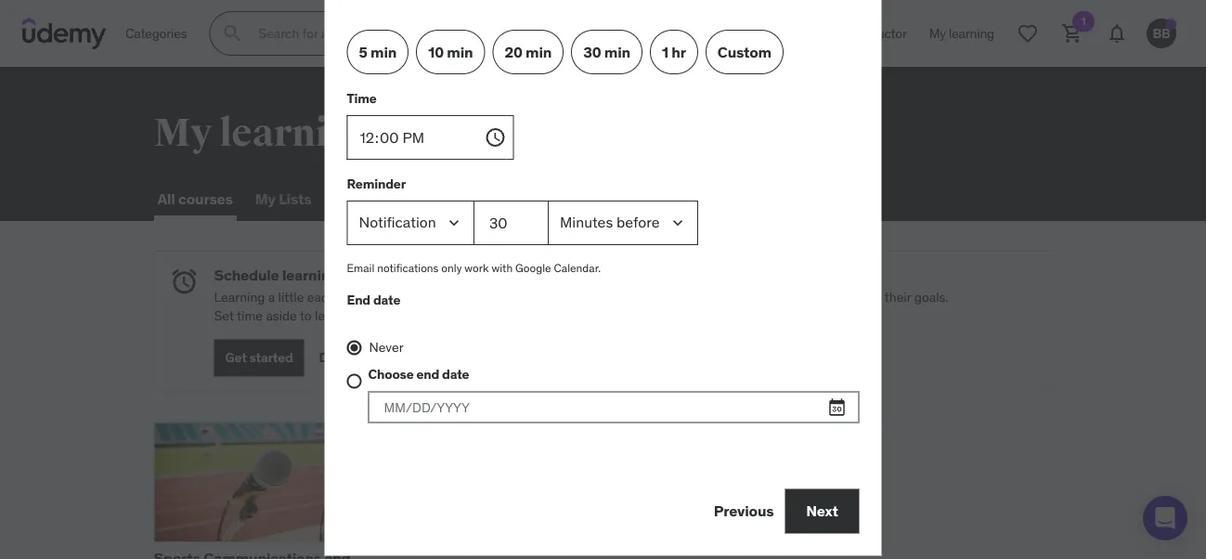 Task type: vqa. For each thing, say whether or not it's contained in the screenshot.
rightmost For
no



Task type: describe. For each thing, give the bounding box(es) containing it.
and
[[347, 307, 369, 324]]

my for my lists
[[255, 189, 276, 208]]

choose
[[368, 366, 414, 383]]

my learning
[[154, 109, 375, 157]]

20 min
[[505, 43, 552, 62]]

using
[[456, 307, 488, 324]]

never
[[369, 340, 404, 356]]

10
[[429, 43, 444, 62]]

email
[[347, 261, 375, 275]]

previous button
[[703, 489, 786, 534]]

submit search image
[[221, 22, 244, 45]]

udemy business link
[[725, 11, 842, 56]]

Choose end date text field
[[368, 392, 860, 423]]

1 horizontal spatial time
[[342, 266, 374, 285]]

0 horizontal spatial to
[[300, 307, 312, 324]]

0 vertical spatial to
[[835, 289, 847, 305]]

goals.
[[915, 289, 949, 305]]

that
[[512, 289, 535, 305]]

1 hr
[[662, 43, 686, 62]]

min for 5 min
[[371, 43, 397, 62]]

my lists link
[[252, 177, 315, 221]]

who
[[592, 289, 617, 305]]

schedule learning time learning a little each day adds up. research shows that students who make learning a habit are more likely to reach their goals. set time aside to learn and get reminders using your learning scheduler.
[[214, 266, 949, 324]]

choose end date
[[368, 366, 469, 383]]

end
[[347, 292, 371, 308]]

learning right 'make'
[[655, 289, 702, 305]]

learning tools
[[496, 189, 594, 208]]

next button
[[786, 489, 860, 534]]

get started button
[[214, 339, 304, 377]]

learning tools link
[[492, 177, 598, 221]]

20
[[505, 43, 523, 62]]

research
[[415, 289, 469, 305]]

my for my learning
[[154, 109, 212, 157]]

5 min
[[359, 43, 397, 62]]

get
[[372, 307, 391, 324]]

previous
[[714, 502, 774, 521]]

udemy business
[[736, 25, 830, 42]]

archived
[[412, 189, 474, 208]]

min for 30 min
[[605, 43, 631, 62]]

2 a from the left
[[705, 289, 712, 305]]

Time time field
[[347, 116, 507, 160]]

wishlist link
[[330, 177, 394, 221]]

udemy image
[[22, 18, 107, 49]]

next
[[807, 502, 839, 521]]

are
[[748, 289, 766, 305]]

0 vertical spatial date
[[373, 292, 401, 308]]

calendar.
[[554, 261, 601, 275]]

learning down that
[[519, 307, 566, 324]]

students
[[538, 289, 589, 305]]

aside
[[266, 307, 297, 324]]

your
[[491, 307, 516, 324]]

learn
[[315, 307, 344, 324]]

end date
[[347, 292, 401, 308]]

reminders
[[395, 307, 453, 324]]

their
[[885, 289, 912, 305]]

learning up each
[[282, 266, 339, 285]]

all courses link
[[154, 177, 237, 221]]

1 a from the left
[[268, 289, 275, 305]]

schedule
[[214, 266, 279, 285]]



Task type: locate. For each thing, give the bounding box(es) containing it.
reach
[[850, 289, 882, 305]]

adds
[[362, 289, 390, 305]]

scheduler.
[[569, 307, 629, 324]]

business
[[779, 25, 830, 42]]

learning down schedule
[[214, 289, 265, 305]]

0 horizontal spatial a
[[268, 289, 275, 305]]

more
[[769, 289, 799, 305]]

shows
[[472, 289, 509, 305]]

min
[[371, 43, 397, 62], [447, 43, 473, 62], [526, 43, 552, 62], [605, 43, 631, 62]]

make
[[620, 289, 652, 305]]

0 horizontal spatial time
[[237, 307, 263, 324]]

1 vertical spatial learning
[[214, 289, 265, 305]]

1 horizontal spatial learning
[[496, 189, 556, 208]]

up.
[[394, 289, 411, 305]]

set
[[214, 307, 234, 324]]

min right 10
[[447, 43, 473, 62]]

to down the little
[[300, 307, 312, 324]]

dialog containing 5 min
[[325, 0, 882, 556]]

1 min from the left
[[371, 43, 397, 62]]

instructor link
[[842, 11, 919, 56]]

a left habit
[[705, 289, 712, 305]]

learning
[[219, 109, 375, 157], [282, 266, 339, 285], [655, 289, 702, 305], [519, 307, 566, 324]]

date right end
[[373, 292, 401, 308]]

my lists
[[255, 189, 312, 208]]

get
[[225, 349, 247, 366]]

None number field
[[475, 201, 549, 246]]

date
[[373, 292, 401, 308], [442, 366, 469, 383]]

1 vertical spatial my
[[255, 189, 276, 208]]

1 horizontal spatial to
[[835, 289, 847, 305]]

1 horizontal spatial date
[[442, 366, 469, 383]]

archived link
[[409, 177, 477, 221]]

min for 10 min
[[447, 43, 473, 62]]

learning up lists
[[219, 109, 375, 157]]

0 vertical spatial learning
[[496, 189, 556, 208]]

a
[[268, 289, 275, 305], [705, 289, 712, 305]]

1 horizontal spatial my
[[255, 189, 276, 208]]

hr
[[672, 43, 686, 62]]

dismiss
[[319, 349, 367, 366]]

tools
[[560, 189, 594, 208]]

min right 20
[[526, 43, 552, 62]]

custom
[[718, 43, 772, 62]]

a left the little
[[268, 289, 275, 305]]

time
[[342, 266, 374, 285], [237, 307, 263, 324]]

0 horizontal spatial learning
[[214, 289, 265, 305]]

min right 30
[[605, 43, 631, 62]]

instructor
[[853, 25, 908, 42]]

time right set
[[237, 307, 263, 324]]

30
[[584, 43, 601, 62]]

30 min
[[584, 43, 631, 62]]

min right 5
[[371, 43, 397, 62]]

10 min
[[429, 43, 473, 62]]

all courses
[[157, 189, 233, 208]]

1
[[662, 43, 669, 62]]

0 horizontal spatial my
[[154, 109, 212, 157]]

min for 20 min
[[526, 43, 552, 62]]

4 min from the left
[[605, 43, 631, 62]]

little
[[278, 289, 304, 305]]

my
[[154, 109, 212, 157], [255, 189, 276, 208]]

1 vertical spatial time
[[237, 307, 263, 324]]

learning inside schedule learning time learning a little each day adds up. research shows that students who make learning a habit are more likely to reach their goals. set time aside to learn and get reminders using your learning scheduler.
[[214, 289, 265, 305]]

to right the likely on the bottom of the page
[[835, 289, 847, 305]]

email notifications only work with google calendar.
[[347, 261, 601, 275]]

notifications
[[377, 261, 439, 275]]

only
[[442, 261, 462, 275]]

with
[[492, 261, 513, 275]]

likely
[[802, 289, 832, 305]]

my up all courses
[[154, 109, 212, 157]]

habit
[[715, 289, 744, 305]]

time
[[347, 90, 377, 107]]

1 vertical spatial date
[[442, 366, 469, 383]]

get started
[[225, 349, 293, 366]]

learning
[[496, 189, 556, 208], [214, 289, 265, 305]]

3 min from the left
[[526, 43, 552, 62]]

each
[[307, 289, 335, 305]]

0 horizontal spatial date
[[373, 292, 401, 308]]

all
[[157, 189, 175, 208]]

started
[[249, 349, 293, 366]]

5
[[359, 43, 368, 62]]

work
[[465, 261, 489, 275]]

to
[[835, 289, 847, 305], [300, 307, 312, 324]]

1 vertical spatial to
[[300, 307, 312, 324]]

courses
[[178, 189, 233, 208]]

reminder
[[347, 176, 406, 192]]

day
[[338, 289, 359, 305]]

dialog
[[325, 0, 882, 556]]

google
[[516, 261, 552, 275]]

time up day
[[342, 266, 374, 285]]

dismiss button
[[319, 339, 367, 377]]

wishlist
[[334, 189, 390, 208]]

lists
[[279, 189, 312, 208]]

udemy
[[736, 25, 776, 42]]

0 vertical spatial time
[[342, 266, 374, 285]]

1 horizontal spatial a
[[705, 289, 712, 305]]

learning left tools
[[496, 189, 556, 208]]

end
[[417, 366, 440, 383]]

2 min from the left
[[447, 43, 473, 62]]

date right 'end'
[[442, 366, 469, 383]]

my left lists
[[255, 189, 276, 208]]

0 vertical spatial my
[[154, 109, 212, 157]]



